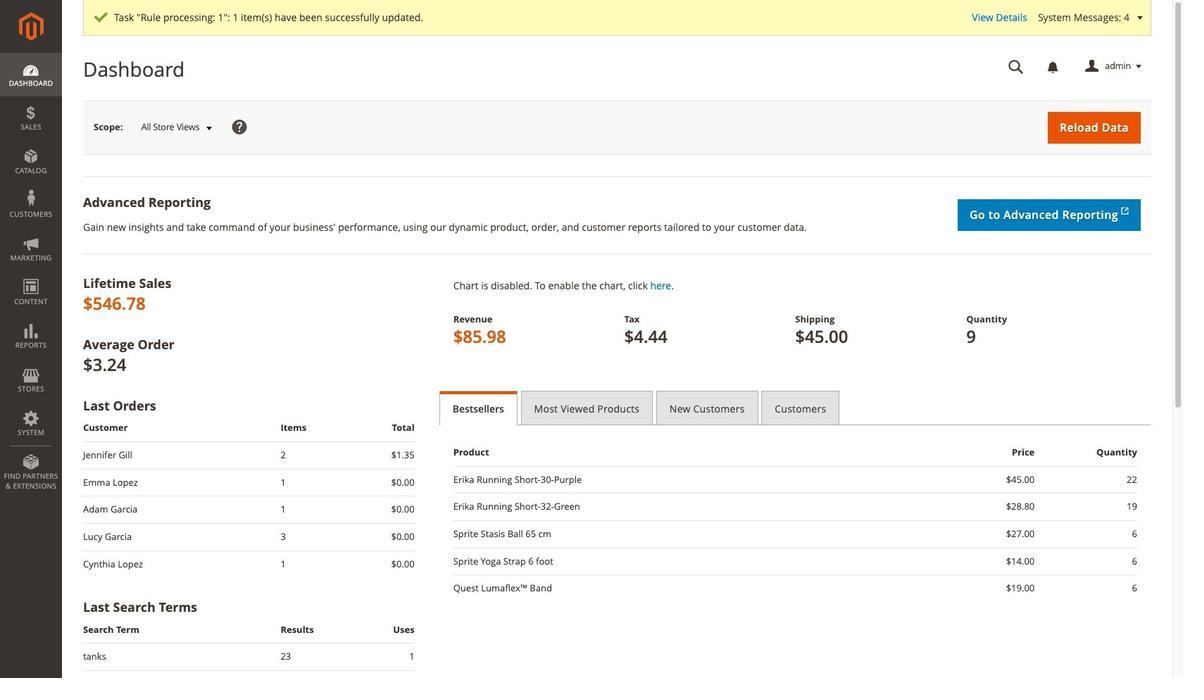 Task type: locate. For each thing, give the bounding box(es) containing it.
None text field
[[999, 54, 1034, 79]]

menu bar
[[0, 53, 62, 498]]

tab list
[[439, 391, 1152, 426]]



Task type: describe. For each thing, give the bounding box(es) containing it.
magento admin panel image
[[19, 12, 43, 41]]



